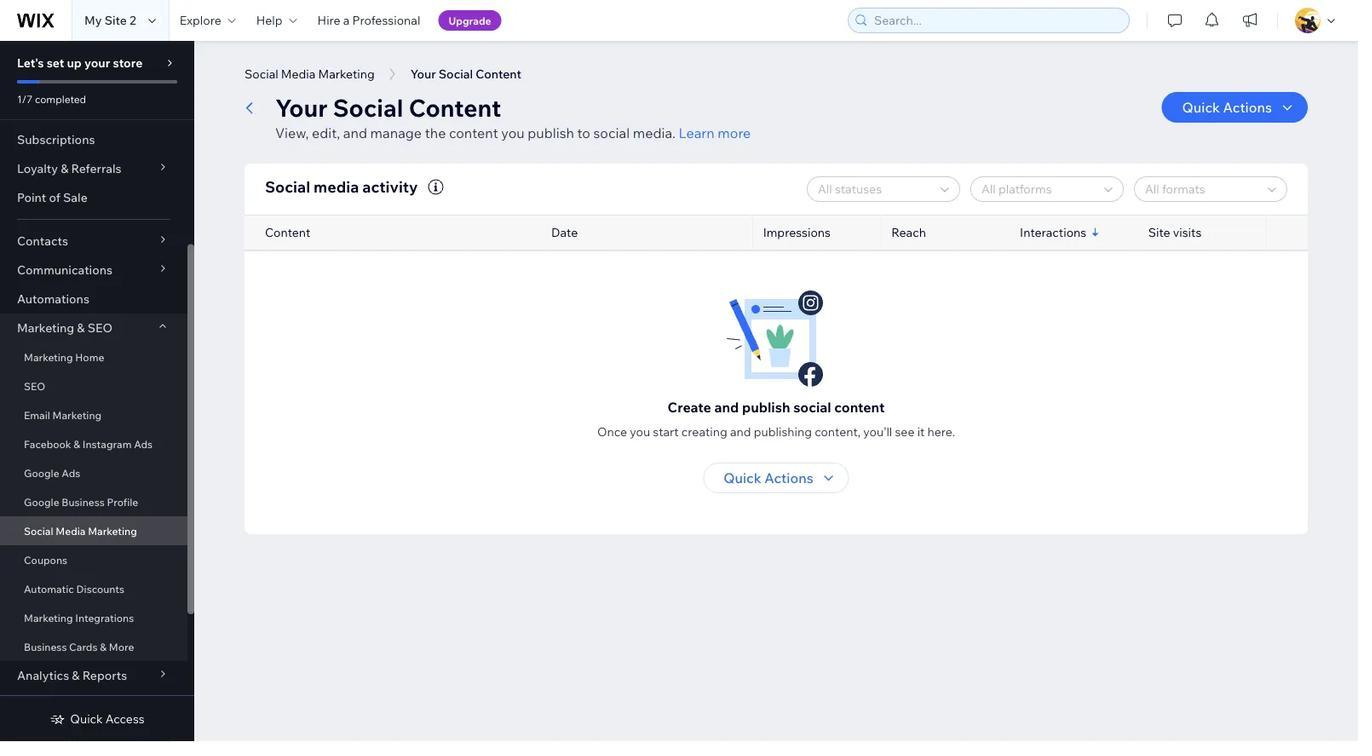 Task type: locate. For each thing, give the bounding box(es) containing it.
reports
[[82, 668, 127, 683]]

social media marketing inside button
[[245, 66, 375, 81]]

content up "the" on the top of the page
[[409, 92, 501, 122]]

automations link
[[0, 285, 187, 314]]

1 vertical spatial quick actions button
[[703, 463, 849, 493]]

content up your social content view, edit, and manage the content you publish to social media. learn more
[[476, 66, 521, 81]]

automations
[[17, 291, 89, 306]]

learn more link
[[679, 123, 751, 143]]

coupons
[[24, 553, 67, 566]]

publish left to at the left
[[528, 124, 574, 141]]

1 vertical spatial ads
[[62, 466, 80, 479]]

social inside your social content view, edit, and manage the content you publish to social media. learn more
[[593, 124, 630, 141]]

1 horizontal spatial you
[[630, 424, 650, 439]]

ads right instagram
[[134, 437, 153, 450]]

1 horizontal spatial publish
[[742, 399, 790, 416]]

marketing & seo button
[[0, 314, 187, 342]]

social media marketing button
[[236, 61, 383, 87]]

2 google from the top
[[24, 495, 59, 508]]

All platforms field
[[976, 177, 1099, 201]]

1 vertical spatial business
[[24, 640, 67, 653]]

your inside button
[[410, 66, 436, 81]]

your up view,
[[275, 92, 328, 122]]

0 horizontal spatial publish
[[528, 124, 574, 141]]

activity
[[362, 177, 418, 196]]

your up "the" on the top of the page
[[410, 66, 436, 81]]

2
[[130, 13, 136, 28]]

media for social media marketing button
[[281, 66, 316, 81]]

quick actions
[[1182, 99, 1272, 116], [724, 469, 813, 486]]

0 horizontal spatial seo
[[24, 380, 45, 392]]

media.
[[633, 124, 676, 141]]

site
[[104, 13, 127, 28], [1148, 225, 1170, 240]]

0 horizontal spatial social media marketing
[[24, 524, 137, 537]]

0 vertical spatial actions
[[1223, 99, 1272, 116]]

social up manage
[[333, 92, 403, 122]]

0 vertical spatial quick
[[1182, 99, 1220, 116]]

ads
[[134, 437, 153, 450], [62, 466, 80, 479]]

facebook & instagram ads
[[24, 437, 153, 450]]

content down social media activity
[[265, 225, 310, 240]]

social media marketing
[[245, 66, 375, 81], [24, 524, 137, 537]]

learn
[[679, 124, 715, 141]]

publish inside your social content view, edit, and manage the content you publish to social media. learn more
[[528, 124, 574, 141]]

google business profile link
[[0, 487, 187, 516]]

point of sale
[[17, 190, 88, 205]]

media down google business profile
[[56, 524, 86, 537]]

0 vertical spatial quick actions button
[[1162, 92, 1308, 123]]

1 vertical spatial quick actions
[[724, 469, 813, 486]]

1 vertical spatial social media marketing
[[24, 524, 137, 537]]

1 google from the top
[[24, 466, 59, 479]]

social down help on the left top of the page
[[245, 66, 278, 81]]

quick actions for the leftmost quick actions button
[[724, 469, 813, 486]]

content right "the" on the top of the page
[[449, 124, 498, 141]]

media down help button
[[281, 66, 316, 81]]

facebook & instagram ads link
[[0, 429, 187, 458]]

0 vertical spatial seo
[[87, 320, 113, 335]]

marketing integrations link
[[0, 603, 187, 632]]

marketing down "a"
[[318, 66, 375, 81]]

integrations
[[75, 611, 134, 624]]

0 horizontal spatial ads
[[62, 466, 80, 479]]

1 horizontal spatial content
[[834, 399, 885, 416]]

1 vertical spatial you
[[630, 424, 650, 439]]

media for social media marketing link on the left
[[56, 524, 86, 537]]

social inside create and publish social content once you start creating and publishing content, you'll see it here.
[[793, 399, 831, 416]]

quick for the leftmost quick actions button
[[724, 469, 761, 486]]

seo up the email
[[24, 380, 45, 392]]

content
[[476, 66, 521, 81], [409, 92, 501, 122], [265, 225, 310, 240]]

1 horizontal spatial site
[[1148, 225, 1170, 240]]

2 vertical spatial quick
[[70, 711, 103, 726]]

& for referrals
[[61, 161, 68, 176]]

marketing home link
[[0, 342, 187, 371]]

google inside google business profile link
[[24, 495, 59, 508]]

2 horizontal spatial quick
[[1182, 99, 1220, 116]]

google for google ads
[[24, 466, 59, 479]]

google down google ads
[[24, 495, 59, 508]]

actions
[[1223, 99, 1272, 116], [764, 469, 813, 486]]

create
[[668, 399, 711, 416]]

1 horizontal spatial seo
[[87, 320, 113, 335]]

0 vertical spatial social media marketing
[[245, 66, 375, 81]]

publish up publishing
[[742, 399, 790, 416]]

1 vertical spatial actions
[[764, 469, 813, 486]]

social media marketing inside sidebar element
[[24, 524, 137, 537]]

seo down automations link
[[87, 320, 113, 335]]

analytics
[[17, 668, 69, 683]]

google for google business profile
[[24, 495, 59, 508]]

you left to at the left
[[501, 124, 524, 141]]

0 horizontal spatial content
[[449, 124, 498, 141]]

1 horizontal spatial media
[[281, 66, 316, 81]]

1 vertical spatial social
[[793, 399, 831, 416]]

email marketing link
[[0, 400, 187, 429]]

media inside sidebar element
[[56, 524, 86, 537]]

0 vertical spatial and
[[343, 124, 367, 141]]

set
[[47, 55, 64, 70]]

your
[[84, 55, 110, 70]]

the
[[425, 124, 446, 141]]

quick for the rightmost quick actions button
[[1182, 99, 1220, 116]]

0 horizontal spatial you
[[501, 124, 524, 141]]

social inside your social content view, edit, and manage the content you publish to social media. learn more
[[333, 92, 403, 122]]

quick left the access
[[70, 711, 103, 726]]

to
[[577, 124, 590, 141]]

and right creating
[[730, 424, 751, 439]]

Search... field
[[869, 9, 1124, 32]]

access
[[105, 711, 145, 726]]

content
[[449, 124, 498, 141], [834, 399, 885, 416]]

and right the edit,
[[343, 124, 367, 141]]

content inside your social content view, edit, and manage the content you publish to social media. learn more
[[449, 124, 498, 141]]

social right to at the left
[[593, 124, 630, 141]]

1 vertical spatial media
[[56, 524, 86, 537]]

0 vertical spatial content
[[449, 124, 498, 141]]

0 vertical spatial google
[[24, 466, 59, 479]]

1/7
[[17, 92, 33, 105]]

marketing down 'automations'
[[17, 320, 74, 335]]

completed
[[35, 92, 86, 105]]

content inside button
[[476, 66, 521, 81]]

create and publish social content once you start creating and publishing content, you'll see it here.
[[597, 399, 955, 439]]

your social content view, edit, and manage the content you publish to social media. learn more
[[275, 92, 751, 141]]

home
[[75, 351, 104, 363]]

content up you'll
[[834, 399, 885, 416]]

1 vertical spatial and
[[714, 399, 739, 416]]

& inside popup button
[[72, 668, 80, 683]]

ads up google business profile
[[62, 466, 80, 479]]

quick actions button
[[1162, 92, 1308, 123], [703, 463, 849, 493]]

1 vertical spatial content
[[409, 92, 501, 122]]

publishing
[[754, 424, 812, 439]]

explore
[[180, 13, 221, 28]]

instagram
[[83, 437, 132, 450]]

business cards & more link
[[0, 632, 187, 661]]

and up creating
[[714, 399, 739, 416]]

social up content,
[[793, 399, 831, 416]]

1 horizontal spatial quick
[[724, 469, 761, 486]]

1 vertical spatial content
[[834, 399, 885, 416]]

you left start
[[630, 424, 650, 439]]

1 horizontal spatial quick actions
[[1182, 99, 1272, 116]]

email marketing
[[24, 409, 102, 421]]

sidebar element
[[0, 41, 194, 742]]

upgrade
[[448, 14, 491, 27]]

subscriptions
[[17, 132, 95, 147]]

media inside button
[[281, 66, 316, 81]]

content inside create and publish social content once you start creating and publishing content, you'll see it here.
[[834, 399, 885, 416]]

1 vertical spatial quick
[[724, 469, 761, 486]]

my site 2
[[84, 13, 136, 28]]

upgrade button
[[438, 10, 501, 31]]

social inside sidebar element
[[24, 524, 53, 537]]

manage
[[370, 124, 422, 141]]

1 vertical spatial site
[[1148, 225, 1170, 240]]

your
[[410, 66, 436, 81], [275, 92, 328, 122]]

1 vertical spatial seo
[[24, 380, 45, 392]]

marketing inside button
[[318, 66, 375, 81]]

0 vertical spatial quick actions
[[1182, 99, 1272, 116]]

business cards & more
[[24, 640, 134, 653]]

media
[[281, 66, 316, 81], [56, 524, 86, 537]]

1 horizontal spatial ads
[[134, 437, 153, 450]]

1 vertical spatial publish
[[742, 399, 790, 416]]

you inside create and publish social content once you start creating and publishing content, you'll see it here.
[[630, 424, 650, 439]]

social media marketing down hire
[[245, 66, 375, 81]]

marketing inside 'dropdown button'
[[17, 320, 74, 335]]

site left 2
[[104, 13, 127, 28]]

0 horizontal spatial quick
[[70, 711, 103, 726]]

1 vertical spatial your
[[275, 92, 328, 122]]

1/7 completed
[[17, 92, 86, 105]]

content for your social content view, edit, and manage the content you publish to social media. learn more
[[409, 92, 501, 122]]

social
[[245, 66, 278, 81], [439, 66, 473, 81], [333, 92, 403, 122], [265, 177, 310, 196], [24, 524, 53, 537]]

0 vertical spatial business
[[62, 495, 105, 508]]

1 horizontal spatial your
[[410, 66, 436, 81]]

0 vertical spatial your
[[410, 66, 436, 81]]

1 vertical spatial google
[[24, 495, 59, 508]]

and inside your social content view, edit, and manage the content you publish to social media. learn more
[[343, 124, 367, 141]]

hire a professional
[[317, 13, 420, 28]]

1 horizontal spatial quick actions button
[[1162, 92, 1308, 123]]

google down "facebook"
[[24, 466, 59, 479]]

& for instagram
[[73, 437, 80, 450]]

analytics & reports
[[17, 668, 127, 683]]

0 vertical spatial media
[[281, 66, 316, 81]]

actions for the rightmost quick actions button
[[1223, 99, 1272, 116]]

0 vertical spatial you
[[501, 124, 524, 141]]

& down business cards & more
[[72, 668, 80, 683]]

0 vertical spatial content
[[476, 66, 521, 81]]

hire
[[317, 13, 340, 28]]

0 horizontal spatial quick actions button
[[703, 463, 849, 493]]

0 horizontal spatial social
[[593, 124, 630, 141]]

&
[[61, 161, 68, 176], [77, 320, 85, 335], [73, 437, 80, 450], [100, 640, 107, 653], [72, 668, 80, 683]]

professional
[[352, 13, 420, 28]]

sale
[[63, 190, 88, 205]]

your inside your social content view, edit, and manage the content you publish to social media. learn more
[[275, 92, 328, 122]]

0 vertical spatial social
[[593, 124, 630, 141]]

quick
[[1182, 99, 1220, 116], [724, 469, 761, 486], [70, 711, 103, 726]]

1 horizontal spatial actions
[[1223, 99, 1272, 116]]

0 horizontal spatial quick actions
[[724, 469, 813, 486]]

0 horizontal spatial media
[[56, 524, 86, 537]]

your social content button
[[402, 61, 530, 87]]

facebook
[[24, 437, 71, 450]]

help button
[[246, 0, 307, 41]]

0 vertical spatial site
[[104, 13, 127, 28]]

social media marketing down google business profile
[[24, 524, 137, 537]]

google business profile
[[24, 495, 138, 508]]

loyalty
[[17, 161, 58, 176]]

0 horizontal spatial site
[[104, 13, 127, 28]]

marketing home
[[24, 351, 104, 363]]

social up coupons
[[24, 524, 53, 537]]

subscriptions link
[[0, 125, 187, 154]]

quick actions for the rightmost quick actions button
[[1182, 99, 1272, 116]]

0 horizontal spatial actions
[[764, 469, 813, 486]]

0 vertical spatial publish
[[528, 124, 574, 141]]

your social content
[[410, 66, 521, 81]]

quick down creating
[[724, 469, 761, 486]]

& for reports
[[72, 668, 80, 683]]

impressions
[[763, 225, 831, 240]]

social
[[593, 124, 630, 141], [793, 399, 831, 416]]

hire a professional link
[[307, 0, 431, 41]]

content inside your social content view, edit, and manage the content you publish to social media. learn more
[[409, 92, 501, 122]]

& right "facebook"
[[73, 437, 80, 450]]

1 horizontal spatial social media marketing
[[245, 66, 375, 81]]

social media marketing link
[[0, 516, 187, 545]]

& right loyalty
[[61, 161, 68, 176]]

referrals
[[71, 161, 121, 176]]

google inside google ads link
[[24, 466, 59, 479]]

0 horizontal spatial your
[[275, 92, 328, 122]]

& up home
[[77, 320, 85, 335]]

business up "analytics" at the bottom left of page
[[24, 640, 67, 653]]

1 horizontal spatial social
[[793, 399, 831, 416]]

business down google ads link
[[62, 495, 105, 508]]

site left visits
[[1148, 225, 1170, 240]]

quick up all formats field
[[1182, 99, 1220, 116]]



Task type: describe. For each thing, give the bounding box(es) containing it.
more
[[109, 640, 134, 653]]

store
[[113, 55, 143, 70]]

communications button
[[0, 256, 187, 285]]

cards
[[69, 640, 98, 653]]

actions for the leftmost quick actions button
[[764, 469, 813, 486]]

view,
[[275, 124, 309, 141]]

seo link
[[0, 371, 187, 400]]

here.
[[927, 424, 955, 439]]

visits
[[1173, 225, 1201, 240]]

quick inside button
[[70, 711, 103, 726]]

marketing down automatic
[[24, 611, 73, 624]]

google ads
[[24, 466, 80, 479]]

you'll
[[863, 424, 892, 439]]

profile
[[107, 495, 138, 508]]

site visits
[[1148, 225, 1201, 240]]

contacts button
[[0, 227, 187, 256]]

once
[[597, 424, 627, 439]]

communications
[[17, 262, 113, 277]]

discounts
[[76, 582, 124, 595]]

& left more
[[100, 640, 107, 653]]

marketing down "marketing & seo"
[[24, 351, 73, 363]]

you inside your social content view, edit, and manage the content you publish to social media. learn more
[[501, 124, 524, 141]]

seo inside 'dropdown button'
[[87, 320, 113, 335]]

media
[[314, 177, 359, 196]]

social media activity
[[265, 177, 418, 196]]

of
[[49, 190, 60, 205]]

& for seo
[[77, 320, 85, 335]]

let's set up your store
[[17, 55, 143, 70]]

more
[[718, 124, 751, 141]]

point of sale link
[[0, 183, 187, 212]]

content for your social content
[[476, 66, 521, 81]]

let's
[[17, 55, 44, 70]]

contacts
[[17, 233, 68, 248]]

a
[[343, 13, 350, 28]]

creating
[[681, 424, 727, 439]]

interactions
[[1020, 225, 1086, 240]]

your for your social content
[[410, 66, 436, 81]]

social media marketing for social media marketing button
[[245, 66, 375, 81]]

see
[[895, 424, 915, 439]]

social down upgrade button
[[439, 66, 473, 81]]

0 vertical spatial ads
[[134, 437, 153, 450]]

your for your social content view, edit, and manage the content you publish to social media. learn more
[[275, 92, 328, 122]]

marketing up the facebook & instagram ads
[[52, 409, 102, 421]]

loyalty & referrals button
[[0, 154, 187, 183]]

up
[[67, 55, 82, 70]]

marketing & seo
[[17, 320, 113, 335]]

social media marketing for social media marketing link on the left
[[24, 524, 137, 537]]

reach
[[891, 225, 926, 240]]

2 vertical spatial and
[[730, 424, 751, 439]]

content,
[[815, 424, 861, 439]]

date
[[551, 225, 578, 240]]

publish inside create and publish social content once you start creating and publishing content, you'll see it here.
[[742, 399, 790, 416]]

my
[[84, 13, 102, 28]]

quick access
[[70, 711, 145, 726]]

marketing down profile
[[88, 524, 137, 537]]

social left media
[[265, 177, 310, 196]]

All formats field
[[1140, 177, 1263, 201]]

point
[[17, 190, 46, 205]]

help
[[256, 13, 283, 28]]

quick access button
[[50, 711, 145, 727]]

automatic discounts
[[24, 582, 124, 595]]

All statuses field
[[813, 177, 935, 201]]

loyalty & referrals
[[17, 161, 121, 176]]

analytics & reports button
[[0, 661, 187, 690]]

coupons link
[[0, 545, 187, 574]]

google ads link
[[0, 458, 187, 487]]

2 vertical spatial content
[[265, 225, 310, 240]]

email
[[24, 409, 50, 421]]



Task type: vqa. For each thing, say whether or not it's contained in the screenshot.
Newest Apps
no



